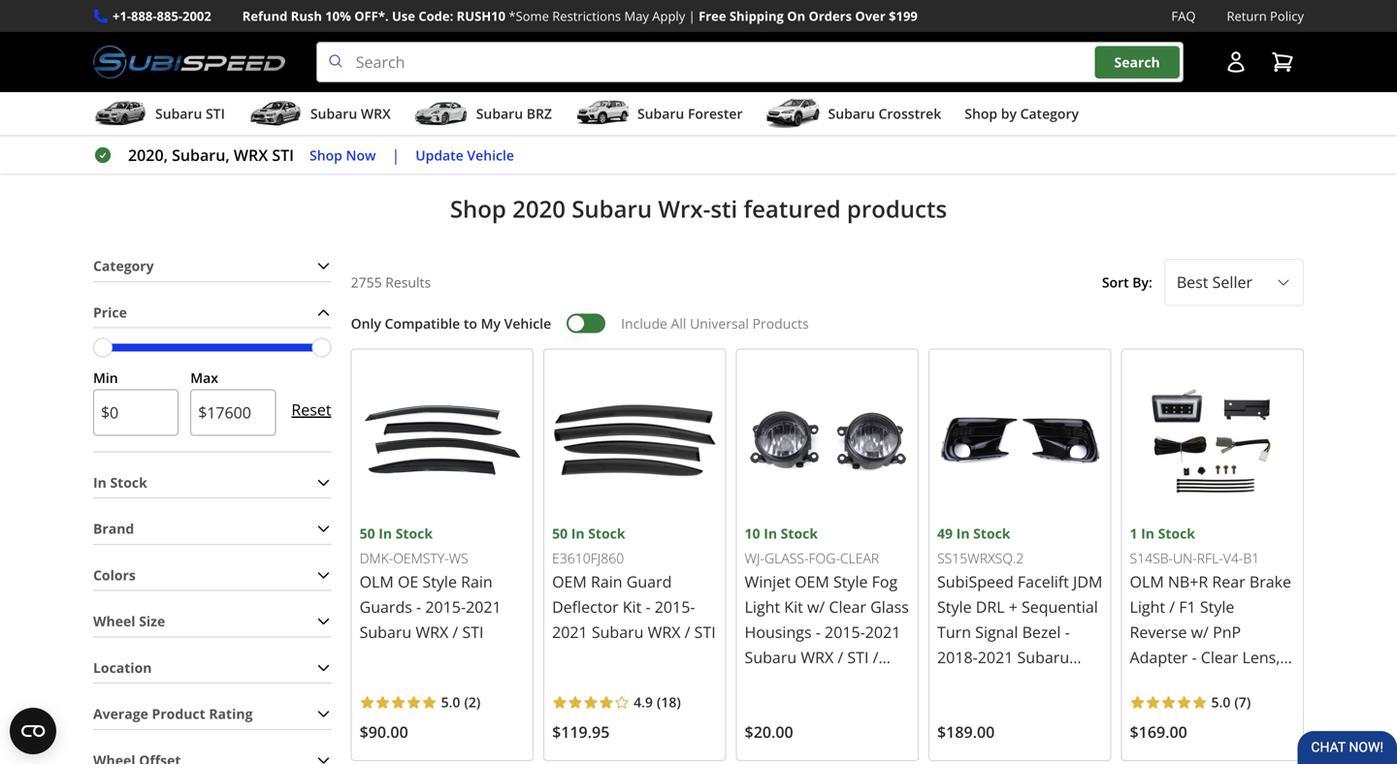 Task type: vqa. For each thing, say whether or not it's contained in the screenshot.


Task type: locate. For each thing, give the bounding box(es) containing it.
1 ( from the left
[[464, 694, 469, 712]]

2015- inside the 10 in stock wj-glass-fog-clear winjet oem style fog light kit w/ clear glass housings - 2015-2021 subaru wrx / sti / 2013-2021 scion frs / subaru brz / toyota 86
[[825, 622, 866, 643]]

subaru crosstrek
[[829, 104, 942, 123]]

update vehicle
[[416, 146, 514, 164]]

new
[[381, 134, 412, 152]]

in for subispeed facelift jdm style drl + sequential turn signal bezel - 2018-2021 subaru wrx / sti
[[957, 525, 970, 543]]

1 horizontal spatial shop
[[450, 193, 507, 225]]

stock up e3610fj860
[[588, 525, 626, 543]]

*some
[[509, 7, 549, 25]]

1 50 from the left
[[360, 525, 375, 543]]

in up brand
[[93, 474, 107, 492]]

/ inside 49 in stock ss15wrxsq.2 subispeed facelift jdm style drl + sequential turn signal bezel - 2018-2021 subaru wrx / sti
[[975, 673, 980, 694]]

2 olm from the left
[[1130, 572, 1165, 593]]

sti inside 49 in stock ss15wrxsq.2 subispeed facelift jdm style drl + sequential turn signal bezel - 2018-2021 subaru wrx / sti
[[984, 673, 1006, 694]]

only
[[351, 314, 381, 333]]

0 horizontal spatial 5.0
[[441, 694, 461, 712]]

2 horizontal spatial )
[[1247, 694, 1252, 712]]

style down the 'clear'
[[834, 572, 868, 593]]

fog-
[[809, 549, 841, 568]]

light down winjet at the right
[[745, 597, 781, 618]]

1 vertical spatial clear
[[1202, 647, 1239, 668]]

7
[[1239, 694, 1247, 712]]

| left free
[[689, 7, 696, 25]]

wrx inside 49 in stock ss15wrxsq.2 subispeed facelift jdm style drl + sequential turn signal bezel - 2018-2021 subaru wrx / sti
[[938, 673, 971, 694]]

2 50 from the left
[[552, 525, 568, 543]]

2021 down ws
[[466, 597, 502, 618]]

subaru forester button
[[576, 96, 743, 135]]

oe
[[398, 572, 419, 593]]

olm down s14sb-
[[1130, 572, 1165, 593]]

0 vertical spatial w/
[[808, 597, 825, 618]]

shop left now at the left of page
[[310, 146, 343, 164]]

subaru brz
[[476, 104, 552, 123]]

oem down fog-
[[795, 572, 830, 593]]

0 horizontal spatial 50
[[360, 525, 375, 543]]

( for $90.00
[[464, 694, 469, 712]]

reset
[[292, 399, 332, 420]]

0 horizontal spatial w/
[[808, 597, 825, 618]]

2020, subaru, wrx sti
[[128, 145, 294, 166]]

oemsty-
[[393, 549, 449, 568]]

0 horizontal spatial olm
[[360, 572, 394, 593]]

1 olm from the left
[[360, 572, 394, 593]]

1 vertical spatial products
[[753, 314, 809, 333]]

1 vertical spatial vehicle
[[504, 314, 552, 333]]

style up pnp
[[1201, 597, 1235, 618]]

subaru sti
[[155, 104, 225, 123]]

subaru down struts and shocks
[[572, 193, 652, 225]]

sti up 2020, subaru, wrx sti
[[206, 104, 225, 123]]

1 horizontal spatial kit
[[785, 597, 804, 618]]

w/ left pnp
[[1192, 622, 1209, 643]]

1 horizontal spatial )
[[677, 694, 681, 712]]

stock for winjet oem style fog light kit w/ clear glass housings - 2015-2021 subaru wrx / sti / 2013-2021 scion frs / subaru brz / toyota 86
[[781, 525, 818, 543]]

oem up deflector
[[552, 572, 587, 593]]

1 horizontal spatial light
[[1130, 597, 1166, 618]]

0 horizontal spatial oem
[[552, 572, 587, 593]]

search input field
[[316, 42, 1184, 83]]

0 horizontal spatial brz
[[527, 104, 552, 123]]

style up the turn
[[938, 597, 972, 618]]

cobb march madness sale
[[914, 134, 1090, 152]]

2 rain from the left
[[591, 572, 623, 593]]

1 horizontal spatial 50
[[552, 525, 568, 543]]

in inside 50 in stock dmk-oemsty-ws olm oe style rain guards - 2015-2021 subaru wrx / sti
[[379, 525, 392, 543]]

in for olm oe style rain guards - 2015-2021 subaru wrx / sti
[[379, 525, 392, 543]]

/ inside 50 in stock e3610fj860 oem rain guard deflector kit - 2015- 2021 subaru wrx / sti
[[685, 622, 691, 643]]

$90.00
[[360, 722, 408, 743]]

0 horizontal spatial )
[[477, 694, 481, 712]]

cobb march madness sale image image
[[944, 3, 1060, 119]]

0 horizontal spatial products
[[415, 134, 476, 152]]

wrx down 2018- at right
[[938, 673, 971, 694]]

style inside 49 in stock ss15wrxsq.2 subispeed facelift jdm style drl + sequential turn signal bezel - 2018-2021 subaru wrx / sti
[[938, 597, 972, 618]]

select... image
[[1277, 275, 1292, 291]]

1 vertical spatial brz
[[801, 698, 830, 719]]

subaru sti button
[[93, 96, 225, 135]]

4.9 ( 18 )
[[634, 694, 681, 712]]

0 horizontal spatial shop
[[310, 146, 343, 164]]

2 ) from the left
[[677, 694, 681, 712]]

stock up brand
[[110, 474, 147, 492]]

stock inside 50 in stock dmk-oemsty-ws olm oe style rain guards - 2015-2021 subaru wrx / sti
[[396, 525, 433, 543]]

rain
[[461, 572, 493, 593], [591, 572, 623, 593]]

sti left housings
[[695, 622, 716, 643]]

clear down pnp
[[1202, 647, 1239, 668]]

/
[[1170, 597, 1176, 618], [453, 622, 458, 643], [685, 622, 691, 643], [838, 647, 844, 668], [873, 647, 879, 668], [898, 673, 904, 694], [975, 673, 980, 694], [834, 698, 839, 719], [1223, 723, 1229, 744]]

subaru down bezel
[[1018, 647, 1070, 668]]

18
[[661, 694, 677, 712]]

sti up scion
[[848, 647, 869, 668]]

shop for shop 2020 subaru wrx-sti featured products
[[450, 193, 507, 225]]

glass
[[871, 597, 910, 618]]

in up e3610fj860
[[571, 525, 585, 543]]

universal
[[690, 314, 749, 333]]

madness
[[998, 134, 1058, 152]]

olm down dmk-
[[360, 572, 394, 593]]

in inside 1 in stock s14sb-un-rfl-v4-b1 olm nb+r rear brake light / f1 style reverse w/ pnp adapter - clear lens, gloss black base, white bar - 2015-2021 subaru wrx / sti
[[1142, 525, 1155, 543]]

0 horizontal spatial |
[[392, 145, 400, 166]]

1 rain from the left
[[461, 572, 493, 593]]

wrx down guard
[[648, 622, 681, 643]]

- down guard
[[646, 597, 651, 618]]

light
[[745, 597, 781, 618], [1130, 597, 1166, 618]]

featured
[[744, 193, 841, 225]]

+1-888-885-2002
[[113, 7, 211, 25]]

0 vertical spatial clear
[[829, 597, 867, 618]]

$199
[[889, 7, 918, 25]]

- inside 49 in stock ss15wrxsq.2 subispeed facelift jdm style drl + sequential turn signal bezel - 2018-2021 subaru wrx / sti
[[1065, 622, 1070, 643]]

ss15wrxsq.2
[[938, 549, 1024, 568]]

vehicle down subaru brz dropdown button
[[467, 146, 514, 164]]

un-
[[1174, 549, 1198, 568]]

wrx up the february new products link
[[361, 104, 391, 123]]

0 horizontal spatial (
[[464, 694, 469, 712]]

sti inside 50 in stock e3610fj860 oem rain guard deflector kit - 2015- 2021 subaru wrx / sti
[[695, 622, 716, 643]]

1 horizontal spatial |
[[689, 7, 696, 25]]

sti inside the 10 in stock wj-glass-fog-clear winjet oem style fog light kit w/ clear glass housings - 2015-2021 subaru wrx / sti / 2013-2021 scion frs / subaru brz / toyota 86
[[848, 647, 869, 668]]

clear left glass
[[829, 597, 867, 618]]

stock up un-
[[1159, 525, 1196, 543]]

5.0 for $169.00
[[1212, 694, 1231, 712]]

over
[[856, 7, 886, 25]]

50 inside 50 in stock dmk-oemsty-ws olm oe style rain guards - 2015-2021 subaru wrx / sti
[[360, 525, 375, 543]]

subaru down white
[[1130, 723, 1183, 744]]

rain inside 50 in stock e3610fj860 oem rain guard deflector kit - 2015- 2021 subaru wrx / sti
[[591, 572, 623, 593]]

wrx down bar
[[1187, 723, 1219, 744]]

subispeed logo image
[[93, 42, 285, 83]]

sti down the signal
[[984, 673, 1006, 694]]

olm inside 50 in stock dmk-oemsty-ws olm oe style rain guards - 2015-2021 subaru wrx / sti
[[360, 572, 394, 593]]

a subaru sti thumbnail image image
[[93, 99, 148, 128]]

light up reverse
[[1130, 597, 1166, 618]]

wrx up scion
[[801, 647, 834, 668]]

1 5.0 from the left
[[441, 694, 461, 712]]

0 horizontal spatial rain
[[461, 572, 493, 593]]

shop left the by
[[965, 104, 998, 123]]

february new products
[[316, 134, 476, 152]]

2015- down base,
[[1215, 698, 1255, 719]]

stock up oemsty-
[[396, 525, 433, 543]]

2 oem from the left
[[552, 572, 587, 593]]

subaru down guards
[[360, 622, 412, 643]]

products down a subaru brz thumbnail image
[[415, 134, 476, 152]]

february new products image image
[[338, 3, 454, 119]]

housings
[[745, 622, 812, 643]]

1 vertical spatial shop
[[310, 146, 343, 164]]

ws
[[449, 549, 469, 568]]

my
[[481, 314, 501, 333]]

in right 10
[[764, 525, 778, 543]]

2 horizontal spatial shop
[[965, 104, 998, 123]]

products
[[847, 193, 948, 225]]

subaru
[[155, 104, 202, 123], [311, 104, 357, 123], [476, 104, 523, 123], [638, 104, 685, 123], [829, 104, 875, 123], [572, 193, 652, 225], [360, 622, 412, 643], [592, 622, 644, 643], [745, 647, 797, 668], [1018, 647, 1070, 668], [745, 698, 797, 719], [1130, 723, 1183, 744]]

subaru down deflector
[[592, 622, 644, 643]]

0 vertical spatial |
[[689, 7, 696, 25]]

+
[[1009, 597, 1018, 618]]

5.0 left 7
[[1212, 694, 1231, 712]]

in inside 50 in stock e3610fj860 oem rain guard deflector kit - 2015- 2021 subaru wrx / sti
[[571, 525, 585, 543]]

1 ) from the left
[[477, 694, 481, 712]]

1 horizontal spatial w/
[[1192, 622, 1209, 643]]

in inside dropdown button
[[93, 474, 107, 492]]

1 horizontal spatial products
[[753, 314, 809, 333]]

1 light from the left
[[745, 597, 781, 618]]

2755
[[351, 273, 382, 292]]

stock for oem rain guard deflector kit - 2015- 2021 subaru wrx / sti
[[588, 525, 626, 543]]

sti up 2
[[463, 622, 484, 643]]

stock inside 50 in stock e3610fj860 oem rain guard deflector kit - 2015- 2021 subaru wrx / sti
[[588, 525, 626, 543]]

minimum slider
[[93, 338, 113, 358]]

a subaru forester thumbnail image image
[[576, 99, 630, 128]]

0 vertical spatial shop
[[965, 104, 998, 123]]

) for olm nb+r rear brake light / f1 style reverse w/ pnp adapter - clear lens, gloss black base, white bar - 2015-2021 subaru wrx / sti
[[1247, 694, 1252, 712]]

2015- down guard
[[655, 597, 696, 618]]

kit up housings
[[785, 597, 804, 618]]

0 vertical spatial vehicle
[[467, 146, 514, 164]]

olm oe style rain guards - 2015-2021 subaru wrx / sti image
[[360, 358, 525, 523]]

50 inside 50 in stock e3610fj860 oem rain guard deflector kit - 2015- 2021 subaru wrx / sti
[[552, 525, 568, 543]]

brz
[[527, 104, 552, 123], [801, 698, 830, 719]]

0 horizontal spatial clear
[[829, 597, 867, 618]]

1 horizontal spatial rain
[[591, 572, 623, 593]]

w/ up housings
[[808, 597, 825, 618]]

2755 results
[[351, 273, 431, 292]]

2 light from the left
[[1130, 597, 1166, 618]]

5.0
[[441, 694, 461, 712], [1212, 694, 1231, 712]]

0 horizontal spatial kit
[[623, 597, 642, 618]]

vehicle
[[467, 146, 514, 164], [504, 314, 552, 333]]

in right 49
[[957, 525, 970, 543]]

- right bezel
[[1065, 622, 1070, 643]]

wrx inside 50 in stock dmk-oemsty-ws olm oe style rain guards - 2015-2021 subaru wrx / sti
[[416, 622, 449, 643]]

shop down update vehicle "button"
[[450, 193, 507, 225]]

brz up struts
[[527, 104, 552, 123]]

10
[[745, 525, 761, 543]]

gloss
[[1130, 673, 1170, 694]]

subaru up subaru,
[[155, 104, 202, 123]]

olm nb+r rear brake light / f1 style reverse w/ pnp adapter - clear lens, gloss black base, white bar - 2015-2021 subaru wrx / sti image
[[1130, 358, 1296, 523]]

clear inside the 10 in stock wj-glass-fog-clear winjet oem style fog light kit w/ clear glass housings - 2015-2021 subaru wrx / sti / 2013-2021 scion frs / subaru brz / toyota 86
[[829, 597, 867, 618]]

2 vertical spatial shop
[[450, 193, 507, 225]]

50 up dmk-
[[360, 525, 375, 543]]

stock inside 49 in stock ss15wrxsq.2 subispeed facelift jdm style drl + sequential turn signal bezel - 2018-2021 subaru wrx / sti
[[974, 525, 1011, 543]]

in up dmk-
[[379, 525, 392, 543]]

- inside 50 in stock dmk-oemsty-ws olm oe style rain guards - 2015-2021 subaru wrx / sti
[[416, 597, 421, 618]]

3 ) from the left
[[1247, 694, 1252, 712]]

in inside 49 in stock ss15wrxsq.2 subispeed facelift jdm style drl + sequential turn signal bezel - 2018-2021 subaru wrx / sti
[[957, 525, 970, 543]]

february new products link
[[316, 125, 476, 152]]

style down oemsty-
[[423, 572, 457, 593]]

1 horizontal spatial brz
[[801, 698, 830, 719]]

50 for oemsty-
[[360, 525, 375, 543]]

return
[[1227, 7, 1267, 25]]

stock up ss15wrxsq.2
[[974, 525, 1011, 543]]

- up black
[[1193, 647, 1198, 668]]

style inside 50 in stock dmk-oemsty-ws olm oe style rain guards - 2015-2021 subaru wrx / sti
[[423, 572, 457, 593]]

in right 1 at bottom right
[[1142, 525, 1155, 543]]

2 ( from the left
[[657, 694, 661, 712]]

2021
[[466, 597, 502, 618], [866, 622, 901, 643], [552, 622, 588, 643], [978, 647, 1014, 668], [786, 673, 821, 694], [1255, 698, 1291, 719]]

rain down ws
[[461, 572, 493, 593]]

2015- down ws
[[426, 597, 466, 618]]

- right housings
[[816, 622, 821, 643]]

0 vertical spatial products
[[415, 134, 476, 152]]

products
[[415, 134, 476, 152], [753, 314, 809, 333]]

kit inside 50 in stock e3610fj860 oem rain guard deflector kit - 2015- 2021 subaru wrx / sti
[[623, 597, 642, 618]]

olm
[[360, 572, 394, 593], [1130, 572, 1165, 593]]

min
[[93, 369, 118, 387]]

frs
[[868, 673, 894, 694]]

a subaru wrx thumbnail image image
[[248, 99, 303, 128]]

2 kit from the left
[[623, 597, 642, 618]]

1 horizontal spatial olm
[[1130, 572, 1165, 593]]

clear inside 1 in stock s14sb-un-rfl-v4-b1 olm nb+r rear brake light / f1 style reverse w/ pnp adapter - clear lens, gloss black base, white bar - 2015-2021 subaru wrx / sti
[[1202, 647, 1239, 668]]

50 in stock dmk-oemsty-ws olm oe style rain guards - 2015-2021 subaru wrx / sti
[[360, 525, 502, 643]]

- down oe
[[416, 597, 421, 618]]

category
[[1021, 104, 1079, 123]]

stock for subispeed facelift jdm style drl + sequential turn signal bezel - 2018-2021 subaru wrx / sti
[[974, 525, 1011, 543]]

kit down guard
[[623, 597, 642, 618]]

wrx down oe
[[416, 622, 449, 643]]

in stock
[[93, 474, 147, 492]]

Min text field
[[93, 390, 179, 436]]

free
[[699, 7, 727, 25]]

clear
[[841, 549, 880, 568]]

1 oem from the left
[[795, 572, 830, 593]]

2015- up scion
[[825, 622, 866, 643]]

products inside the february new products link
[[415, 134, 476, 152]]

brz inside the 10 in stock wj-glass-fog-clear winjet oem style fog light kit w/ clear glass housings - 2015-2021 subaru wrx / sti / 2013-2021 scion frs / subaru brz / toyota 86
[[801, 698, 830, 719]]

shop inside dropdown button
[[965, 104, 998, 123]]

1 horizontal spatial (
[[657, 694, 661, 712]]

stock up glass-
[[781, 525, 818, 543]]

( for $169.00
[[1235, 694, 1239, 712]]

sti inside dropdown button
[[206, 104, 225, 123]]

2 5.0 from the left
[[1212, 694, 1231, 712]]

10 in stock wj-glass-fog-clear winjet oem style fog light kit w/ clear glass housings - 2015-2021 subaru wrx / sti / 2013-2021 scion frs / subaru brz / toyota 86
[[745, 525, 910, 744]]

stock inside the 10 in stock wj-glass-fog-clear winjet oem style fog light kit w/ clear glass housings - 2015-2021 subaru wrx / sti / 2013-2021 scion frs / subaru brz / toyota 86
[[781, 525, 818, 543]]

button image
[[1225, 51, 1248, 74]]

in inside the 10 in stock wj-glass-fog-clear winjet oem style fog light kit w/ clear glass housings - 2015-2021 subaru wrx / sti / 2013-2021 scion frs / subaru brz / toyota 86
[[764, 525, 778, 543]]

vehicle right my in the top left of the page
[[504, 314, 552, 333]]

1 horizontal spatial clear
[[1202, 647, 1239, 668]]

category
[[93, 257, 154, 275]]

clearance image image
[[742, 3, 858, 119]]

2021 down deflector
[[552, 622, 588, 643]]

1 horizontal spatial oem
[[795, 572, 830, 593]]

code:
[[419, 7, 454, 25]]

orders
[[809, 7, 852, 25]]

signal
[[976, 622, 1019, 643]]

2021 down the signal
[[978, 647, 1014, 668]]

subaru inside 1 in stock s14sb-un-rfl-v4-b1 olm nb+r rear brake light / f1 style reverse w/ pnp adapter - clear lens, gloss black base, white bar - 2015-2021 subaru wrx / sti
[[1130, 723, 1183, 744]]

1 vertical spatial w/
[[1192, 622, 1209, 643]]

2020
[[513, 193, 566, 225]]

size
[[139, 613, 165, 631]]

stock for olm oe style rain guards - 2015-2021 subaru wrx / sti
[[396, 525, 433, 543]]

5.0 left 2
[[441, 694, 461, 712]]

rain down e3610fj860
[[591, 572, 623, 593]]

0 vertical spatial brz
[[527, 104, 552, 123]]

max
[[190, 369, 218, 387]]

sti down 7
[[1233, 723, 1255, 744]]

shop 2020 subaru wrx-sti featured products
[[450, 193, 948, 225]]

1 horizontal spatial 5.0
[[1212, 694, 1231, 712]]

guard
[[627, 572, 672, 593]]

style inside the 10 in stock wj-glass-fog-clear winjet oem style fog light kit w/ clear glass housings - 2015-2021 subaru wrx / sti / 2013-2021 scion frs / subaru brz / toyota 86
[[834, 572, 868, 593]]

3 ( from the left
[[1235, 694, 1239, 712]]

49 in stock ss15wrxsq.2 subispeed facelift jdm style drl + sequential turn signal bezel - 2018-2021 subaru wrx / sti
[[938, 525, 1103, 694]]

2021 right 7
[[1255, 698, 1291, 719]]

1 kit from the left
[[785, 597, 804, 618]]

products right universal
[[753, 314, 809, 333]]

2
[[469, 694, 477, 712]]

f1
[[1180, 597, 1197, 618]]

0 horizontal spatial light
[[745, 597, 781, 618]]

- inside 50 in stock e3610fj860 oem rain guard deflector kit - 2015- 2021 subaru wrx / sti
[[646, 597, 651, 618]]

subispeed facelift jdm style drl + sequential turn signal bezel - 2018-2021 subaru wrx / sti image
[[938, 358, 1103, 523]]

| right now at the left of page
[[392, 145, 400, 166]]

|
[[689, 7, 696, 25], [392, 145, 400, 166]]

) for oem rain guard deflector kit - 2015- 2021 subaru wrx / sti
[[677, 694, 681, 712]]

brz down scion
[[801, 698, 830, 719]]

subaru up update vehicle
[[476, 104, 523, 123]]

stock inside 1 in stock s14sb-un-rfl-v4-b1 olm nb+r rear brake light / f1 style reverse w/ pnp adapter - clear lens, gloss black base, white bar - 2015-2021 subaru wrx / sti
[[1159, 525, 1196, 543]]

2021 down glass
[[866, 622, 901, 643]]

winjet oem style fog light kit w/ clear glass housings - 2015-2021 subaru wrx / sti / 2013-2021 scion frs / subaru brz / toyota 86 image
[[745, 358, 911, 523]]

50 up e3610fj860
[[552, 525, 568, 543]]

1 vertical spatial |
[[392, 145, 400, 166]]

fog
[[872, 572, 898, 593]]

use
[[392, 7, 415, 25]]

2 horizontal spatial (
[[1235, 694, 1239, 712]]



Task type: describe. For each thing, give the bounding box(es) containing it.
subaru up clearance link
[[829, 104, 875, 123]]

price
[[93, 303, 127, 322]]

only compatible to my vehicle
[[351, 314, 552, 333]]

a subaru crosstrek thumbnail image image
[[766, 99, 821, 128]]

subaru brz button
[[414, 96, 552, 135]]

b1
[[1244, 549, 1260, 568]]

sti down a subaru wrx thumbnail image
[[272, 145, 294, 166]]

- inside the 10 in stock wj-glass-fog-clear winjet oem style fog light kit w/ clear glass housings - 2015-2021 subaru wrx / sti / 2013-2021 scion frs / subaru brz / toyota 86
[[816, 622, 821, 643]]

by:
[[1133, 273, 1153, 292]]

open widget image
[[10, 709, 56, 755]]

wrx inside 1 in stock s14sb-un-rfl-v4-b1 olm nb+r rear brake light / f1 style reverse w/ pnp adapter - clear lens, gloss black base, white bar - 2015-2021 subaru wrx / sti
[[1187, 723, 1219, 744]]

struts
[[537, 134, 578, 152]]

oem rain guard deflector kit - 2015-2021 subaru wrx / sti image
[[552, 358, 718, 523]]

crosstrek
[[879, 104, 942, 123]]

turn
[[938, 622, 972, 643]]

subaru up $20.00 at the right of the page
[[745, 698, 797, 719]]

Max text field
[[190, 390, 276, 436]]

2021 inside 49 in stock ss15wrxsq.2 subispeed facelift jdm style drl + sequential turn signal bezel - 2018-2021 subaru wrx / sti
[[978, 647, 1014, 668]]

refund
[[242, 7, 288, 25]]

- right bar
[[1206, 698, 1211, 719]]

sequential
[[1022, 597, 1099, 618]]

subaru inside 50 in stock e3610fj860 oem rain guard deflector kit - 2015- 2021 subaru wrx / sti
[[592, 622, 644, 643]]

Select... button
[[1165, 259, 1305, 306]]

sti inside 1 in stock s14sb-un-rfl-v4-b1 olm nb+r rear brake light / f1 style reverse w/ pnp adapter - clear lens, gloss black base, white bar - 2015-2021 subaru wrx / sti
[[1233, 723, 1255, 744]]

brand button
[[93, 515, 332, 544]]

subaru up 2013-
[[745, 647, 797, 668]]

2021 inside 50 in stock dmk-oemsty-ws olm oe style rain guards - 2015-2021 subaru wrx / sti
[[466, 597, 502, 618]]

adapter
[[1130, 647, 1189, 668]]

50 in stock e3610fj860 oem rain guard deflector kit - 2015- 2021 subaru wrx / sti
[[552, 525, 716, 643]]

return policy
[[1227, 7, 1305, 25]]

location button
[[93, 654, 332, 684]]

shop for shop now
[[310, 146, 343, 164]]

in stock button
[[93, 468, 332, 498]]

vehicle inside "button"
[[467, 146, 514, 164]]

86
[[745, 723, 763, 744]]

wj-
[[745, 549, 765, 568]]

drl
[[976, 597, 1005, 618]]

rating
[[209, 705, 253, 724]]

search button
[[1096, 46, 1180, 79]]

faq
[[1172, 7, 1196, 25]]

brz inside dropdown button
[[527, 104, 552, 123]]

shop by category button
[[965, 96, 1079, 135]]

2015- inside 50 in stock e3610fj860 oem rain guard deflector kit - 2015- 2021 subaru wrx / sti
[[655, 597, 696, 618]]

subaru crosstrek button
[[766, 96, 942, 135]]

oem inside the 10 in stock wj-glass-fog-clear winjet oem style fog light kit w/ clear glass housings - 2015-2021 subaru wrx / sti / 2013-2021 scion frs / subaru brz / toyota 86
[[795, 572, 830, 593]]

toyota
[[843, 698, 893, 719]]

4.9
[[634, 694, 653, 712]]

light inside 1 in stock s14sb-un-rfl-v4-b1 olm nb+r rear brake light / f1 style reverse w/ pnp adapter - clear lens, gloss black base, white bar - 2015-2021 subaru wrx / sti
[[1130, 597, 1166, 618]]

cobb march madness sale link
[[914, 125, 1090, 152]]

2015- inside 1 in stock s14sb-un-rfl-v4-b1 olm nb+r rear brake light / f1 style reverse w/ pnp adapter - clear lens, gloss black base, white bar - 2015-2021 subaru wrx / sti
[[1215, 698, 1255, 719]]

$119.95
[[552, 722, 610, 743]]

brand
[[93, 520, 134, 538]]

bar
[[1177, 698, 1202, 719]]

subaru inside 50 in stock dmk-oemsty-ws olm oe style rain guards - 2015-2021 subaru wrx / sti
[[360, 622, 412, 643]]

2021 left scion
[[786, 673, 821, 694]]

wrx inside dropdown button
[[361, 104, 391, 123]]

now
[[346, 146, 376, 164]]

nb+r
[[1169, 572, 1209, 593]]

stock for olm nb+r rear brake light / f1 style reverse w/ pnp adapter - clear lens, gloss black base, white bar - 2015-2021 subaru wrx / sti
[[1159, 525, 1196, 543]]

cobb
[[914, 134, 948, 152]]

subispeed
[[938, 572, 1014, 593]]

wheel
[[93, 613, 135, 631]]

rain inside 50 in stock dmk-oemsty-ws olm oe style rain guards - 2015-2021 subaru wrx / sti
[[461, 572, 493, 593]]

sti
[[711, 193, 738, 225]]

light inside the 10 in stock wj-glass-fog-clear winjet oem style fog light kit w/ clear glass housings - 2015-2021 subaru wrx / sti / 2013-2021 scion frs / subaru brz / toyota 86
[[745, 597, 781, 618]]

a subaru brz thumbnail image image
[[414, 99, 469, 128]]

february
[[316, 134, 378, 152]]

restrictions
[[553, 7, 621, 25]]

colors
[[93, 566, 136, 585]]

colors button
[[93, 561, 332, 591]]

) for olm oe style rain guards - 2015-2021 subaru wrx / sti
[[477, 694, 481, 712]]

average product rating button
[[93, 700, 332, 730]]

subaru up february
[[311, 104, 357, 123]]

wrx inside the 10 in stock wj-glass-fog-clear winjet oem style fog light kit w/ clear glass housings - 2015-2021 subaru wrx / sti / 2013-2021 scion frs / subaru brz / toyota 86
[[801, 647, 834, 668]]

base,
[[1216, 673, 1255, 694]]

white
[[1130, 698, 1173, 719]]

$189.00
[[938, 722, 995, 743]]

50 for oem
[[552, 525, 568, 543]]

maximum slider
[[312, 338, 332, 358]]

in for olm nb+r rear brake light / f1 style reverse w/ pnp adapter - clear lens, gloss black base, white bar - 2015-2021 subaru wrx / sti
[[1142, 525, 1155, 543]]

faq link
[[1172, 6, 1196, 26]]

sort by:
[[1103, 273, 1153, 292]]

glass-
[[765, 549, 809, 568]]

/ inside 50 in stock dmk-oemsty-ws olm oe style rain guards - 2015-2021 subaru wrx / sti
[[453, 622, 458, 643]]

rush10
[[457, 7, 506, 25]]

wheel size button
[[93, 607, 332, 637]]

$20.00
[[745, 722, 794, 743]]

stock inside dropdown button
[[110, 474, 147, 492]]

shop by category
[[965, 104, 1079, 123]]

w/ inside the 10 in stock wj-glass-fog-clear winjet oem style fog light kit w/ clear glass housings - 2015-2021 subaru wrx / sti / 2013-2021 scion frs / subaru brz / toyota 86
[[808, 597, 825, 618]]

struts and shocks image image
[[540, 3, 656, 119]]

w/ inside 1 in stock s14sb-un-rfl-v4-b1 olm nb+r rear brake light / f1 style reverse w/ pnp adapter - clear lens, gloss black base, white bar - 2015-2021 subaru wrx / sti
[[1192, 622, 1209, 643]]

compatible
[[385, 314, 460, 333]]

rfl-
[[1198, 549, 1224, 568]]

shop for shop by category
[[965, 104, 998, 123]]

style inside 1 in stock s14sb-un-rfl-v4-b1 olm nb+r rear brake light / f1 style reverse w/ pnp adapter - clear lens, gloss black base, white bar - 2015-2021 subaru wrx / sti
[[1201, 597, 1235, 618]]

subaru inside 49 in stock ss15wrxsq.2 subispeed facelift jdm style drl + sequential turn signal bezel - 2018-2021 subaru wrx / sti
[[1018, 647, 1070, 668]]

oem inside 50 in stock e3610fj860 oem rain guard deflector kit - 2015- 2021 subaru wrx / sti
[[552, 572, 587, 593]]

1
[[1130, 525, 1138, 543]]

scion
[[825, 673, 864, 694]]

( for $119.95
[[657, 694, 661, 712]]

clearance link
[[766, 125, 834, 152]]

average product rating
[[93, 705, 253, 724]]

2015- inside 50 in stock dmk-oemsty-ws olm oe style rain guards - 2015-2021 subaru wrx / sti
[[426, 597, 466, 618]]

subaru wrx button
[[248, 96, 391, 135]]

average
[[93, 705, 148, 724]]

wrx inside 50 in stock e3610fj860 oem rain guard deflector kit - 2015- 2021 subaru wrx / sti
[[648, 622, 681, 643]]

subaru wrx
[[311, 104, 391, 123]]

kit inside the 10 in stock wj-glass-fog-clear winjet oem style fog light kit w/ clear glass housings - 2015-2021 subaru wrx / sti / 2013-2021 scion frs / subaru brz / toyota 86
[[785, 597, 804, 618]]

update vehicle button
[[416, 144, 514, 166]]

brake
[[1250, 572, 1292, 593]]

sti inside 50 in stock dmk-oemsty-ws olm oe style rain guards - 2015-2021 subaru wrx / sti
[[463, 622, 484, 643]]

2021 inside 1 in stock s14sb-un-rfl-v4-b1 olm nb+r rear brake light / f1 style reverse w/ pnp adapter - clear lens, gloss black base, white bar - 2015-2021 subaru wrx / sti
[[1255, 698, 1291, 719]]

2021 inside 50 in stock e3610fj860 oem rain guard deflector kit - 2015- 2021 subaru wrx / sti
[[552, 622, 588, 643]]

2018-
[[938, 647, 978, 668]]

rear
[[1213, 572, 1246, 593]]

wrx down a subaru wrx thumbnail image
[[234, 145, 268, 166]]

olm inside 1 in stock s14sb-un-rfl-v4-b1 olm nb+r rear brake light / f1 style reverse w/ pnp adapter - clear lens, gloss black base, white bar - 2015-2021 subaru wrx / sti
[[1130, 572, 1165, 593]]

forester
[[688, 104, 743, 123]]

reset button
[[292, 387, 332, 434]]

subaru up shocks on the left of the page
[[638, 104, 685, 123]]

on
[[788, 7, 806, 25]]

location
[[93, 659, 152, 677]]

dmk-
[[360, 549, 393, 568]]

by
[[1002, 104, 1017, 123]]

results
[[386, 273, 431, 292]]

in for oem rain guard deflector kit - 2015- 2021 subaru wrx / sti
[[571, 525, 585, 543]]

885-
[[157, 7, 183, 25]]

price button
[[93, 298, 332, 328]]

winjet
[[745, 572, 791, 593]]

49
[[938, 525, 953, 543]]

$169.00
[[1130, 722, 1188, 743]]

2002
[[183, 7, 211, 25]]

in for winjet oem style fog light kit w/ clear glass housings - 2015-2021 subaru wrx / sti / 2013-2021 scion frs / subaru brz / toyota 86
[[764, 525, 778, 543]]

march
[[952, 134, 995, 152]]

5.0 for $90.00
[[441, 694, 461, 712]]



